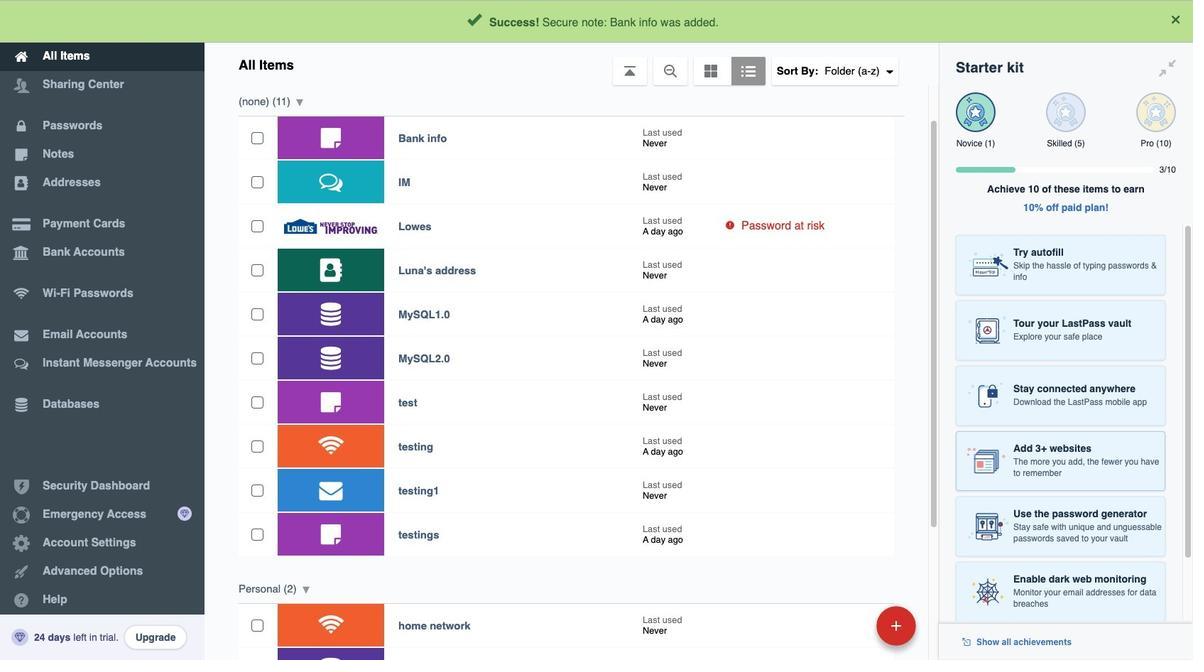 Task type: vqa. For each thing, say whether or not it's contained in the screenshot.
dialog
no



Task type: locate. For each thing, give the bounding box(es) containing it.
search my vault text field
[[342, 6, 910, 37]]

alert
[[0, 0, 1194, 43]]



Task type: describe. For each thing, give the bounding box(es) containing it.
new item navigation
[[779, 602, 925, 660]]

vault options navigation
[[205, 43, 939, 85]]

Search search field
[[342, 6, 910, 37]]

main navigation navigation
[[0, 0, 205, 660]]

new item element
[[779, 605, 922, 646]]



